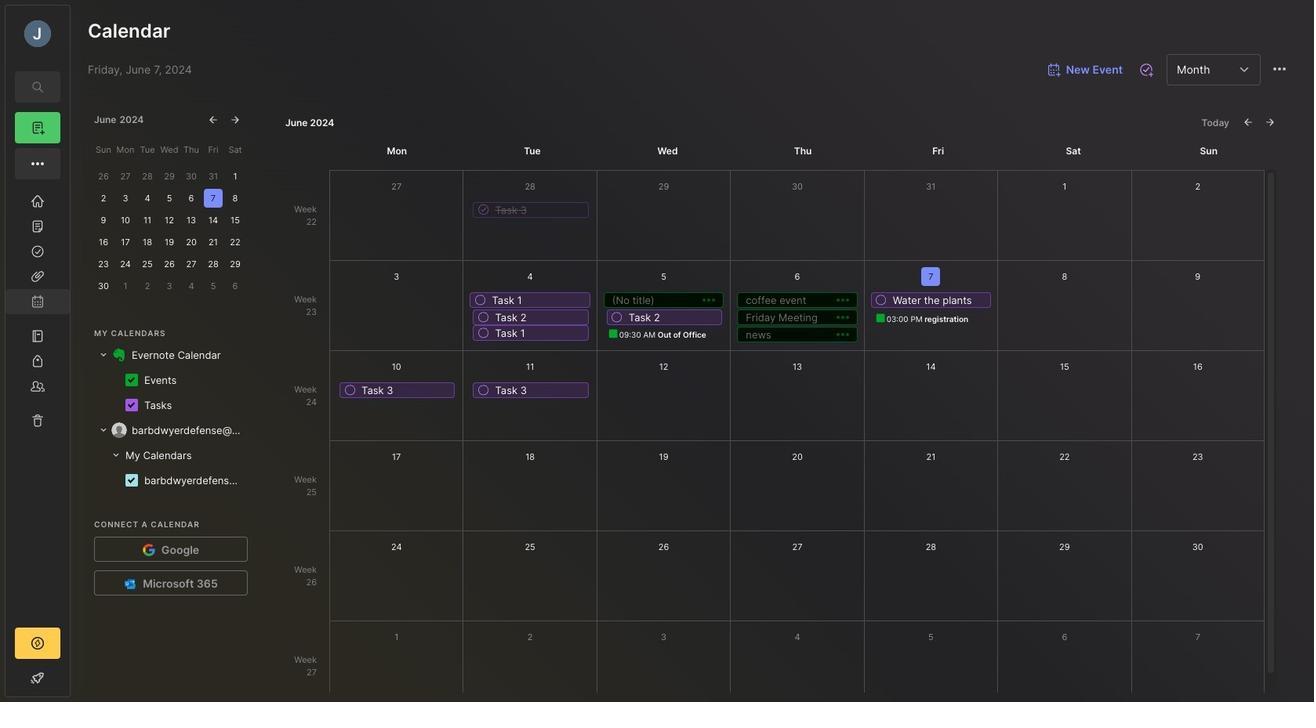 Task type: locate. For each thing, give the bounding box(es) containing it.
row down select678 option
[[94, 393, 245, 418]]

row
[[94, 343, 245, 368], [94, 368, 245, 393], [94, 393, 245, 418], [94, 418, 245, 443], [94, 443, 245, 468], [94, 468, 245, 493]]

new note image
[[28, 118, 47, 137], [28, 155, 47, 173]]

None field
[[1167, 54, 1261, 85]]

2 arrow image from the top
[[99, 426, 108, 435]]

5 row from the top
[[94, 443, 245, 468]]

None checkbox
[[495, 203, 583, 217], [629, 311, 717, 325], [495, 326, 583, 340], [495, 384, 583, 398], [495, 203, 583, 217], [629, 311, 717, 325], [495, 326, 583, 340], [495, 384, 583, 398]]

registration Event actions field
[[887, 310, 969, 326]]

click to expand image
[[69, 674, 80, 693]]

2 row from the top
[[94, 368, 245, 393]]

arrow image for sixth row from the bottom
[[99, 351, 108, 360]]

create note image for friday meeting event actions field
[[834, 308, 852, 327]]

tree inside main element
[[5, 189, 70, 614]]

create note image up "out of office event actions" field
[[700, 291, 719, 310]]

cell right select678 option
[[144, 373, 183, 388]]

row group
[[94, 443, 245, 493]]

row down select679 option
[[94, 418, 245, 443]]

create note image
[[834, 291, 852, 310], [834, 308, 852, 327]]

coffee event Event actions field
[[738, 291, 858, 310]]

June field
[[94, 114, 120, 126]]

1 vertical spatial arrow image
[[99, 426, 108, 435]]

row down arrow image
[[94, 468, 245, 493]]

row up select675 option
[[94, 443, 245, 468]]

Account field
[[5, 18, 70, 49]]

cell up select678 option
[[132, 348, 224, 363]]

new note image up home 'image'
[[28, 155, 47, 173]]

1 create note image from the top
[[834, 291, 852, 310]]

tree
[[5, 189, 70, 614]]

0 vertical spatial new note image
[[28, 118, 47, 137]]

None checkbox
[[492, 293, 585, 307], [893, 293, 986, 307], [495, 311, 583, 325], [362, 384, 450, 398], [492, 293, 585, 307], [893, 293, 986, 307], [495, 311, 583, 325], [362, 384, 450, 398]]

1 new note image from the top
[[28, 118, 47, 137]]

cell right select679 option
[[144, 398, 178, 413]]

None text field
[[1177, 63, 1234, 76]]

row up select679 option
[[94, 368, 245, 393]]

cell up select675 option
[[121, 448, 192, 464]]

1 vertical spatial create note image
[[834, 326, 852, 345]]

row up select678 option
[[94, 343, 245, 368]]

arrow image
[[99, 351, 108, 360], [99, 426, 108, 435]]

cell right select675 option
[[144, 473, 245, 489]]

1 vertical spatial new note image
[[28, 155, 47, 173]]

Out of Office Event actions field
[[620, 326, 707, 341]]

1 horizontal spatial create note image
[[834, 326, 852, 345]]

grid
[[94, 343, 245, 418], [94, 418, 245, 493]]

1 arrow image from the top
[[99, 351, 108, 360]]

0 vertical spatial arrow image
[[99, 351, 108, 360]]

0 vertical spatial create note image
[[700, 291, 719, 310]]

0 horizontal spatial create note image
[[700, 291, 719, 310]]

2 create note image from the top
[[834, 308, 852, 327]]

upgrade image
[[28, 635, 47, 653]]

create note image
[[700, 291, 719, 310], [834, 326, 852, 345]]

cell
[[132, 348, 224, 363], [144, 373, 183, 388], [144, 398, 178, 413], [132, 423, 245, 438], [121, 448, 192, 464], [144, 473, 245, 489]]

2 new note image from the top
[[28, 155, 47, 173]]

create note image down coffee event event actions field
[[834, 326, 852, 345]]

create note image for the news event actions field
[[834, 326, 852, 345]]

new note image down edit search icon
[[28, 118, 47, 137]]



Task type: describe. For each thing, give the bounding box(es) containing it.
Help and Learning task checklist field
[[5, 666, 70, 691]]

cell for second row from the bottom
[[121, 448, 192, 464]]

home image
[[30, 194, 45, 209]]

Select675 checkbox
[[126, 475, 138, 487]]

6 row from the top
[[94, 468, 245, 493]]

main element
[[0, 0, 75, 703]]

cell down select679 option
[[132, 423, 245, 438]]

create note image for event actions field
[[700, 291, 719, 310]]

2024 field
[[120, 114, 147, 126]]

Friday Meeting Event actions field
[[738, 308, 858, 327]]

Select679 checkbox
[[126, 399, 138, 412]]

Select678 checkbox
[[126, 374, 138, 387]]

create note image for coffee event event actions field
[[834, 291, 852, 310]]

more actions image
[[1271, 60, 1290, 78]]

More actions field
[[1265, 53, 1296, 86]]

account image
[[24, 20, 51, 47]]

 Event actions field
[[604, 291, 724, 310]]

arrow image
[[111, 451, 121, 460]]

1 row from the top
[[94, 343, 245, 368]]

cell for 4th row from the bottom of the page
[[144, 398, 178, 413]]

edit search image
[[28, 78, 47, 96]]

arrow image for 3rd row from the bottom of the page
[[99, 426, 108, 435]]

4 row from the top
[[94, 418, 245, 443]]

new task image
[[1139, 62, 1155, 77]]

1 grid from the top
[[94, 343, 245, 418]]

news Event actions field
[[738, 326, 858, 345]]

2 grid from the top
[[94, 418, 245, 493]]

cell for first row from the bottom
[[144, 473, 245, 489]]

3 row from the top
[[94, 393, 245, 418]]

cell for second row from the top
[[144, 373, 183, 388]]



Task type: vqa. For each thing, say whether or not it's contained in the screenshot.
Expand Tags image
no



